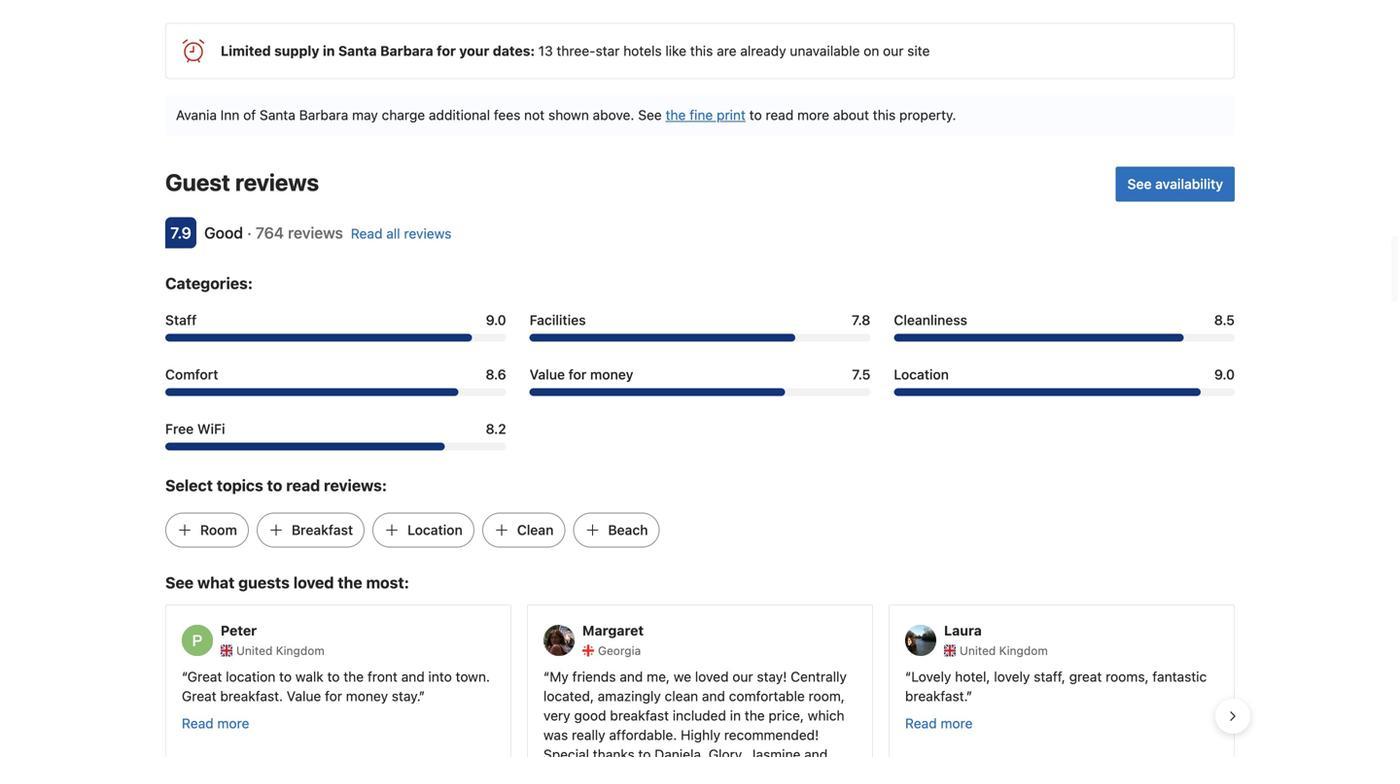 Task type: vqa. For each thing, say whether or not it's contained in the screenshot.


Task type: describe. For each thing, give the bounding box(es) containing it.
santa for in
[[338, 43, 377, 59]]

guests
[[239, 574, 290, 592]]

breakfast
[[292, 522, 353, 538]]

staff
[[165, 312, 197, 328]]

special
[[544, 747, 590, 758]]

" for " lovely hotel, lovely staff, great rooms, fantastic breakfast.
[[906, 669, 912, 685]]

8.5
[[1215, 312, 1236, 328]]

of
[[243, 107, 256, 123]]

facilities
[[530, 312, 586, 328]]

comfort 8.6 meter
[[165, 389, 507, 396]]

room,
[[809, 689, 845, 705]]

reviews right all
[[404, 226, 452, 242]]

great
[[1070, 669, 1103, 685]]

fine
[[690, 107, 713, 123]]

more for " great location  to walk to the front and into town. great breakfast. value for money stay.
[[217, 716, 249, 732]]

money inside " great location  to walk to the front and into town. great breakfast. value for money stay.
[[346, 689, 388, 705]]

unavailable
[[790, 43, 860, 59]]

review categories element
[[165, 272, 253, 295]]

beach
[[608, 522, 648, 538]]

hotels
[[624, 43, 662, 59]]

breakfast
[[610, 708, 669, 724]]

loved inside " my friends and me, we loved our stay! centrally located, amazingly clean and comfortable room, very good breakfast included in the price, which was really affordable. highly recommended! special thanks to daniela, glory, jasmine
[[695, 669, 729, 685]]

reviews right '764'
[[288, 224, 343, 242]]

we
[[674, 669, 692, 685]]

thanks
[[593, 747, 635, 758]]

read all reviews
[[351, 226, 452, 242]]

three-
[[557, 43, 596, 59]]

fantastic
[[1153, 669, 1208, 685]]

limited
[[221, 43, 271, 59]]

our inside " my friends and me, we loved our stay! centrally located, amazingly clean and comfortable room, very good breakfast included in the price, which was really affordable. highly recommended! special thanks to daniela, glory, jasmine
[[733, 669, 754, 685]]

breakfast. inside the " lovely hotel, lovely staff, great rooms, fantastic breakfast.
[[906, 689, 967, 705]]

to right the walk
[[327, 669, 340, 685]]

value for money 7.5 meter
[[530, 389, 871, 396]]

really
[[572, 728, 606, 744]]

property.
[[900, 107, 957, 123]]

" for " my friends and me, we loved our stay! centrally located, amazingly clean and comfortable room, very good breakfast included in the price, which was really affordable. highly recommended! special thanks to daniela, glory, jasmine
[[544, 669, 550, 685]]

like
[[666, 43, 687, 59]]

hotel,
[[956, 669, 991, 685]]

not
[[524, 107, 545, 123]]

0 vertical spatial see
[[638, 107, 662, 123]]

8.2
[[486, 421, 507, 437]]

your
[[460, 43, 490, 59]]

georgia
[[598, 645, 641, 658]]

see availability
[[1128, 176, 1224, 192]]

free
[[165, 421, 194, 437]]

cleanliness 8.5 meter
[[894, 334, 1236, 342]]

facilities 7.8 meter
[[530, 334, 871, 342]]

value inside " great location  to walk to the front and into town. great breakfast. value for money stay.
[[287, 689, 321, 705]]

" my friends and me, we loved our stay! centrally located, amazingly clean and comfortable room, very good breakfast included in the price, which was really affordable. highly recommended! special thanks to daniela, glory, jasmine
[[544, 669, 847, 758]]

centrally
[[791, 669, 847, 685]]

on
[[864, 43, 880, 59]]

the fine print link
[[666, 107, 746, 123]]

united kingdom for to
[[236, 645, 325, 658]]

7.9
[[170, 224, 191, 242]]

included
[[673, 708, 727, 724]]

about
[[834, 107, 870, 123]]

laura
[[945, 623, 982, 639]]

0 horizontal spatial location
[[408, 522, 463, 538]]

rooms,
[[1106, 669, 1150, 685]]

most:
[[366, 574, 410, 592]]

friends
[[573, 669, 616, 685]]

united kingdom for lovely
[[960, 645, 1049, 658]]

topics
[[217, 477, 263, 495]]

13
[[539, 43, 553, 59]]

0 vertical spatial great
[[188, 669, 222, 685]]

availability
[[1156, 176, 1224, 192]]

kingdom for lovely
[[1000, 645, 1049, 658]]

good · 764 reviews
[[204, 224, 343, 242]]

walk
[[296, 669, 324, 685]]

the left fine on the top of page
[[666, 107, 686, 123]]

glory,
[[709, 747, 745, 758]]

margaret
[[583, 623, 644, 639]]

united for laura
[[960, 645, 997, 658]]

for inside " great location  to walk to the front and into town. great breakfast. value for money stay.
[[325, 689, 342, 705]]

peter
[[221, 623, 257, 639]]

read more for " lovely hotel, lovely staff, great rooms, fantastic breakfast.
[[906, 716, 973, 732]]

room
[[200, 522, 237, 538]]

charge
[[382, 107, 425, 123]]

santa for of
[[260, 107, 296, 123]]

print
[[717, 107, 746, 123]]

1 horizontal spatial value
[[530, 367, 565, 383]]

see for see what guests loved the most:
[[165, 574, 194, 592]]

8.6
[[486, 367, 507, 383]]

my
[[550, 669, 569, 685]]

are
[[717, 43, 737, 59]]

7.5
[[853, 367, 871, 383]]

reviews:
[[324, 477, 387, 495]]

·
[[247, 224, 252, 242]]

select
[[165, 477, 213, 495]]

1 horizontal spatial and
[[620, 669, 643, 685]]

clean
[[665, 689, 699, 705]]

georgia image
[[583, 646, 594, 657]]

in inside " my friends and me, we loved our stay! centrally located, amazingly clean and comfortable room, very good breakfast included in the price, which was really affordable. highly recommended! special thanks to daniela, glory, jasmine
[[730, 708, 741, 724]]

price,
[[769, 708, 804, 724]]

see for see availability
[[1128, 176, 1152, 192]]

avania
[[176, 107, 217, 123]]

guest reviews element
[[165, 167, 1109, 198]]

1 vertical spatial great
[[182, 689, 217, 705]]

breakfast. inside " great location  to walk to the front and into town. great breakfast. value for money stay.
[[220, 689, 283, 705]]

stay!
[[757, 669, 787, 685]]

" great location  to walk to the front and into town. great breakfast. value for money stay.
[[182, 669, 490, 705]]

guest reviews
[[165, 169, 319, 196]]

stay.
[[392, 689, 419, 705]]



Task type: locate. For each thing, give the bounding box(es) containing it.
9.0
[[486, 312, 507, 328], [1215, 367, 1236, 383]]

see what guests loved the most:
[[165, 574, 410, 592]]

1 breakfast. from the left
[[220, 689, 283, 705]]

" for and
[[419, 689, 425, 705]]

see right above.
[[638, 107, 662, 123]]

select topics to read reviews:
[[165, 477, 387, 495]]

shown
[[549, 107, 589, 123]]

" for " great location  to walk to the front and into town. great breakfast. value for money stay.
[[182, 669, 188, 685]]

1 horizontal spatial money
[[591, 367, 634, 383]]

reviews up good · 764 reviews
[[235, 169, 319, 196]]

0 horizontal spatial read more
[[182, 716, 249, 732]]

" left hotel,
[[906, 669, 912, 685]]

kingdom up the walk
[[276, 645, 325, 658]]

0 vertical spatial loved
[[294, 574, 334, 592]]

1 " from the left
[[419, 689, 425, 705]]

santa right of
[[260, 107, 296, 123]]

3 " from the left
[[906, 669, 912, 685]]

to down affordable.
[[639, 747, 651, 758]]

0 vertical spatial this
[[691, 43, 713, 59]]

1 horizontal spatial kingdom
[[1000, 645, 1049, 658]]

1 united kingdom from the left
[[236, 645, 325, 658]]

1 horizontal spatial read
[[766, 107, 794, 123]]

0 vertical spatial value
[[530, 367, 565, 383]]

2 breakfast. from the left
[[906, 689, 967, 705]]

read more button down 'location'
[[182, 715, 249, 734]]

0 horizontal spatial in
[[323, 43, 335, 59]]

0 vertical spatial for
[[437, 43, 456, 59]]

1 horizontal spatial barbara
[[380, 43, 434, 59]]

1 read more from the left
[[182, 716, 249, 732]]

0 horizontal spatial barbara
[[299, 107, 349, 123]]

see
[[638, 107, 662, 123], [1128, 176, 1152, 192], [165, 574, 194, 592]]

0 horizontal spatial money
[[346, 689, 388, 705]]

fees
[[494, 107, 521, 123]]

united down peter
[[236, 645, 273, 658]]

2 horizontal spatial read
[[906, 716, 938, 732]]

1 united from the left
[[236, 645, 273, 658]]

"
[[182, 669, 188, 685], [544, 669, 550, 685], [906, 669, 912, 685]]

read right print
[[766, 107, 794, 123]]

barbara up charge
[[380, 43, 434, 59]]

read more for " great location  to walk to the front and into town. great breakfast. value for money stay.
[[182, 716, 249, 732]]

the down "comfortable"
[[745, 708, 765, 724]]

9.0 for location
[[1215, 367, 1236, 383]]

1 horizontal spatial this
[[873, 107, 896, 123]]

0 vertical spatial santa
[[338, 43, 377, 59]]

1 " from the left
[[182, 669, 188, 685]]

location 9.0 meter
[[894, 389, 1236, 396]]

1 vertical spatial this
[[873, 107, 896, 123]]

limited supply in santa barbara for your dates: 13 three-star hotels like this are already unavailable on our site
[[221, 43, 930, 59]]

9.0 up 8.6 at left
[[486, 312, 507, 328]]

location up most:
[[408, 522, 463, 538]]

1 vertical spatial 9.0
[[1215, 367, 1236, 383]]

located,
[[544, 689, 594, 705]]

1 horizontal spatial 9.0
[[1215, 367, 1236, 383]]

0 horizontal spatial this
[[691, 43, 713, 59]]

0 horizontal spatial and
[[401, 669, 425, 685]]

highly
[[681, 728, 721, 744]]

for left stay.
[[325, 689, 342, 705]]

read more button for great location  to walk to the front and into town. great breakfast. value for money stay.
[[182, 715, 249, 734]]

9.0 down the 8.5 at top right
[[1215, 367, 1236, 383]]

0 horizontal spatial breakfast.
[[220, 689, 283, 705]]

2 horizontal spatial more
[[941, 716, 973, 732]]

more left about
[[798, 107, 830, 123]]

our right the on
[[884, 43, 904, 59]]

what
[[197, 574, 235, 592]]

0 horizontal spatial "
[[182, 669, 188, 685]]

me,
[[647, 669, 670, 685]]

money
[[591, 367, 634, 383], [346, 689, 388, 705]]

" inside the " lovely hotel, lovely staff, great rooms, fantastic breakfast.
[[906, 669, 912, 685]]

avania inn of santa barbara may charge additional fees not shown above. see the fine print to read more about this property.
[[176, 107, 957, 123]]

clean
[[517, 522, 554, 538]]

recommended!
[[725, 728, 819, 744]]

united for peter
[[236, 645, 273, 658]]

kingdom for to
[[276, 645, 325, 658]]

breakfast. down 'location'
[[220, 689, 283, 705]]

barbara for may
[[299, 107, 349, 123]]

0 horizontal spatial united
[[236, 645, 273, 658]]

and up amazingly
[[620, 669, 643, 685]]

1 horizontal spatial read more button
[[906, 715, 973, 734]]

united kingdom image for laura
[[945, 646, 956, 657]]

1 vertical spatial barbara
[[299, 107, 349, 123]]

to
[[750, 107, 762, 123], [267, 477, 283, 495], [279, 669, 292, 685], [327, 669, 340, 685], [639, 747, 651, 758]]

1 horizontal spatial "
[[967, 689, 973, 705]]

2 united kingdom from the left
[[960, 645, 1049, 658]]

1 vertical spatial santa
[[260, 107, 296, 123]]

in right supply
[[323, 43, 335, 59]]

united kingdom image down peter
[[221, 646, 233, 657]]

read more button down lovely
[[906, 715, 973, 734]]

santa right supply
[[338, 43, 377, 59]]

this
[[691, 43, 713, 59], [873, 107, 896, 123]]

0 horizontal spatial see
[[165, 574, 194, 592]]

location down cleanliness
[[894, 367, 950, 383]]

0 vertical spatial in
[[323, 43, 335, 59]]

affordable.
[[609, 728, 677, 744]]

1 horizontal spatial for
[[437, 43, 456, 59]]

above.
[[593, 107, 635, 123]]

united kingdom image for peter
[[221, 646, 233, 657]]

location
[[894, 367, 950, 383], [408, 522, 463, 538]]

our left stay!
[[733, 669, 754, 685]]

1 horizontal spatial our
[[884, 43, 904, 59]]

to right print
[[750, 107, 762, 123]]

0 horizontal spatial value
[[287, 689, 321, 705]]

" inside " my friends and me, we loved our stay! centrally located, amazingly clean and comfortable room, very good breakfast included in the price, which was really affordable. highly recommended! special thanks to daniela, glory, jasmine
[[544, 669, 550, 685]]

2 " from the left
[[544, 669, 550, 685]]

see inside button
[[1128, 176, 1152, 192]]

1 horizontal spatial in
[[730, 708, 741, 724]]

value right 8.6 at left
[[530, 367, 565, 383]]

764
[[256, 224, 284, 242]]

united kingdom up the 'lovely'
[[960, 645, 1049, 658]]

this is a carousel with rotating slides. it displays featured reviews of the property. use next and previous buttons to navigate. region
[[150, 598, 1251, 758]]

0 vertical spatial location
[[894, 367, 950, 383]]

1 horizontal spatial united kingdom
[[960, 645, 1049, 658]]

2 " from the left
[[967, 689, 973, 705]]

was
[[544, 728, 568, 744]]

2 united from the left
[[960, 645, 997, 658]]

read more down lovely
[[906, 716, 973, 732]]

read for breakfast.
[[906, 716, 938, 732]]

0 horizontal spatial read
[[182, 716, 214, 732]]

2 read more from the left
[[906, 716, 973, 732]]

1 horizontal spatial see
[[638, 107, 662, 123]]

2 read more button from the left
[[906, 715, 973, 734]]

" lovely hotel, lovely staff, great rooms, fantastic breakfast.
[[906, 669, 1208, 705]]

more down hotel,
[[941, 716, 973, 732]]

rated good element
[[204, 224, 243, 242]]

to inside " my friends and me, we loved our stay! centrally located, amazingly clean and comfortable room, very good breakfast included in the price, which was really affordable. highly recommended! special thanks to daniela, glory, jasmine
[[639, 747, 651, 758]]

united
[[236, 645, 273, 658], [960, 645, 997, 658]]

1 horizontal spatial united kingdom image
[[945, 646, 956, 657]]

free wifi 8.2 meter
[[165, 443, 507, 451]]

1 vertical spatial our
[[733, 669, 754, 685]]

2 vertical spatial for
[[325, 689, 342, 705]]

0 horizontal spatial united kingdom
[[236, 645, 325, 658]]

1 vertical spatial see
[[1128, 176, 1152, 192]]

0 vertical spatial our
[[884, 43, 904, 59]]

1 horizontal spatial santa
[[338, 43, 377, 59]]

barbara
[[380, 43, 434, 59], [299, 107, 349, 123]]

breakfast. down lovely
[[906, 689, 967, 705]]

town.
[[456, 669, 490, 685]]

united kingdom image down the laura
[[945, 646, 956, 657]]

1 horizontal spatial "
[[544, 669, 550, 685]]

very
[[544, 708, 571, 724]]

0 vertical spatial barbara
[[380, 43, 434, 59]]

front
[[368, 669, 398, 685]]

1 vertical spatial for
[[569, 367, 587, 383]]

0 vertical spatial money
[[591, 367, 634, 383]]

location
[[226, 669, 276, 685]]

and up stay.
[[401, 669, 425, 685]]

dates:
[[493, 43, 535, 59]]

0 horizontal spatial our
[[733, 669, 754, 685]]

kingdom
[[276, 645, 325, 658], [1000, 645, 1049, 658]]

comfort
[[165, 367, 218, 383]]

breakfast.
[[220, 689, 283, 705], [906, 689, 967, 705]]

2 horizontal spatial see
[[1128, 176, 1152, 192]]

read more down 'location'
[[182, 716, 249, 732]]

amazingly
[[598, 689, 661, 705]]

free wifi
[[165, 421, 225, 437]]

1 horizontal spatial read
[[351, 226, 383, 242]]

this right about
[[873, 107, 896, 123]]

barbara for for
[[380, 43, 434, 59]]

wifi
[[197, 421, 225, 437]]

1 united kingdom image from the left
[[221, 646, 233, 657]]

to right topics
[[267, 477, 283, 495]]

good
[[574, 708, 607, 724]]

loved right we on the left bottom of page
[[695, 669, 729, 685]]

0 horizontal spatial "
[[419, 689, 425, 705]]

barbara left may on the left top of page
[[299, 107, 349, 123]]

for down facilities
[[569, 367, 587, 383]]

1 horizontal spatial read more
[[906, 716, 973, 732]]

1 horizontal spatial location
[[894, 367, 950, 383]]

loved right guests
[[294, 574, 334, 592]]

0 horizontal spatial for
[[325, 689, 342, 705]]

united kingdom
[[236, 645, 325, 658], [960, 645, 1049, 658]]

0 horizontal spatial read more button
[[182, 715, 249, 734]]

for
[[437, 43, 456, 59], [569, 367, 587, 383], [325, 689, 342, 705]]

value for money
[[530, 367, 634, 383]]

read for and
[[182, 716, 214, 732]]

more down 'location'
[[217, 716, 249, 732]]

inn
[[221, 107, 240, 123]]

2 horizontal spatial and
[[702, 689, 726, 705]]

more for " lovely hotel, lovely staff, great rooms, fantastic breakfast.
[[941, 716, 973, 732]]

9.0 for staff
[[486, 312, 507, 328]]

money down front
[[346, 689, 388, 705]]

daniela,
[[655, 747, 705, 758]]

0 horizontal spatial santa
[[260, 107, 296, 123]]

lovely
[[995, 669, 1031, 685]]

into
[[429, 669, 452, 685]]

0 vertical spatial read
[[766, 107, 794, 123]]

0 horizontal spatial more
[[217, 716, 249, 732]]

see left availability
[[1128, 176, 1152, 192]]

1 vertical spatial money
[[346, 689, 388, 705]]

united down the laura
[[960, 645, 997, 658]]

2 kingdom from the left
[[1000, 645, 1049, 658]]

1 kingdom from the left
[[276, 645, 325, 658]]

2 vertical spatial see
[[165, 574, 194, 592]]

and inside " great location  to walk to the front and into town. great breakfast. value for money stay.
[[401, 669, 425, 685]]

the inside " great location  to walk to the front and into town. great breakfast. value for money stay.
[[344, 669, 364, 685]]

see left what
[[165, 574, 194, 592]]

the left front
[[344, 669, 364, 685]]

1 horizontal spatial breakfast.
[[906, 689, 967, 705]]

for left your
[[437, 43, 456, 59]]

staff 9.0 meter
[[165, 334, 507, 342]]

scored 7.9 element
[[165, 217, 197, 249]]

1 horizontal spatial loved
[[695, 669, 729, 685]]

supply
[[274, 43, 320, 59]]

staff,
[[1034, 669, 1066, 685]]

2 horizontal spatial for
[[569, 367, 587, 383]]

" for breakfast.
[[967, 689, 973, 705]]

0 horizontal spatial 9.0
[[486, 312, 507, 328]]

0 horizontal spatial kingdom
[[276, 645, 325, 658]]

see availability button
[[1116, 167, 1236, 202]]

all
[[386, 226, 400, 242]]

in
[[323, 43, 335, 59], [730, 708, 741, 724]]

site
[[908, 43, 930, 59]]

1 vertical spatial location
[[408, 522, 463, 538]]

" left 'location'
[[182, 669, 188, 685]]

1 vertical spatial read
[[286, 477, 320, 495]]

cleanliness
[[894, 312, 968, 328]]

this left are
[[691, 43, 713, 59]]

lovely
[[912, 669, 952, 685]]

read more
[[182, 716, 249, 732], [906, 716, 973, 732]]

the left most:
[[338, 574, 363, 592]]

to left the walk
[[279, 669, 292, 685]]

which
[[808, 708, 845, 724]]

and up 'included'
[[702, 689, 726, 705]]

0 horizontal spatial loved
[[294, 574, 334, 592]]

read more button for lovely hotel, lovely staff, great rooms, fantastic breakfast.
[[906, 715, 973, 734]]

" up located,
[[544, 669, 550, 685]]

1 horizontal spatial more
[[798, 107, 830, 123]]

guest
[[165, 169, 230, 196]]

1 vertical spatial value
[[287, 689, 321, 705]]

1 read more button from the left
[[182, 715, 249, 734]]

good
[[204, 224, 243, 242]]

in right 'included'
[[730, 708, 741, 724]]

star
[[596, 43, 620, 59]]

read up breakfast
[[286, 477, 320, 495]]

comfortable
[[729, 689, 805, 705]]

our
[[884, 43, 904, 59], [733, 669, 754, 685]]

2 horizontal spatial "
[[906, 669, 912, 685]]

the inside " my friends and me, we loved our stay! centrally located, amazingly clean and comfortable room, very good breakfast included in the price, which was really affordable. highly recommended! special thanks to daniela, glory, jasmine
[[745, 708, 765, 724]]

0 horizontal spatial read
[[286, 477, 320, 495]]

" inside " great location  to walk to the front and into town. great breakfast. value for money stay.
[[182, 669, 188, 685]]

"
[[419, 689, 425, 705], [967, 689, 973, 705]]

2 united kingdom image from the left
[[945, 646, 956, 657]]

value down the walk
[[287, 689, 321, 705]]

0 horizontal spatial united kingdom image
[[221, 646, 233, 657]]

0 vertical spatial 9.0
[[486, 312, 507, 328]]

1 vertical spatial in
[[730, 708, 741, 724]]

kingdom up the 'lovely'
[[1000, 645, 1049, 658]]

1 vertical spatial loved
[[695, 669, 729, 685]]

additional
[[429, 107, 490, 123]]

united kingdom up the walk
[[236, 645, 325, 658]]

united kingdom image
[[221, 646, 233, 657], [945, 646, 956, 657]]

value
[[530, 367, 565, 383], [287, 689, 321, 705]]

money up "value for money 7.5" 'meter'
[[591, 367, 634, 383]]

1 horizontal spatial united
[[960, 645, 997, 658]]



